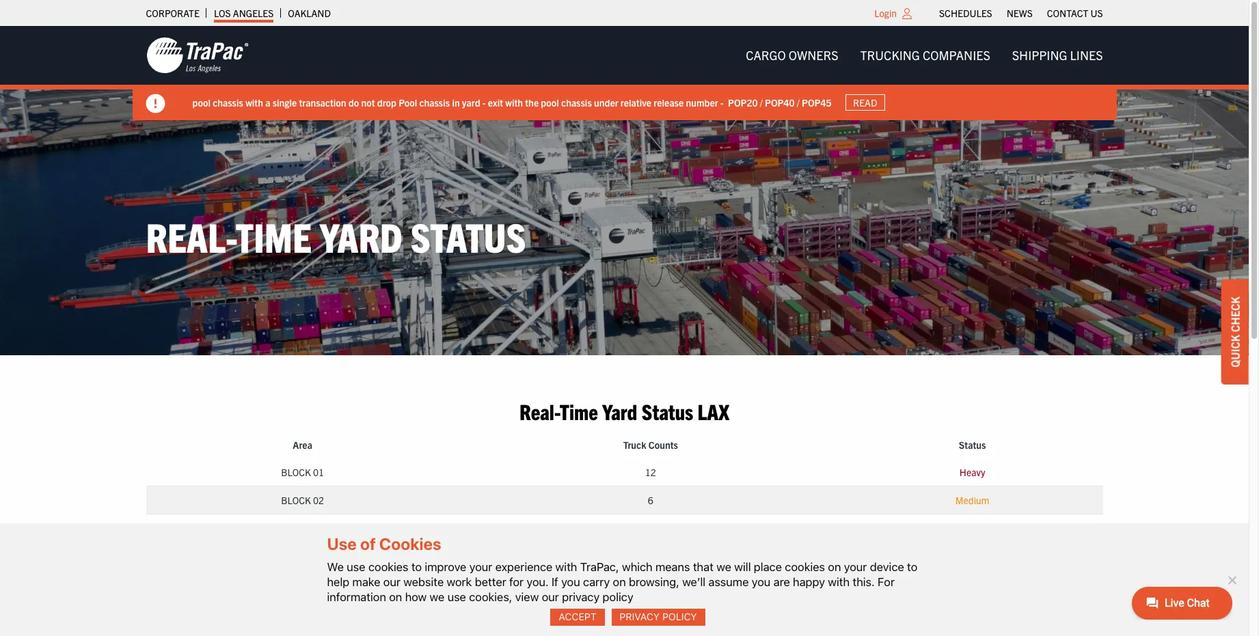 Task type: locate. For each thing, give the bounding box(es) containing it.
1 horizontal spatial use
[[448, 591, 466, 604]]

our down if
[[542, 591, 559, 604]]

will
[[734, 560, 751, 574]]

you.
[[527, 575, 549, 589]]

medium for 9
[[956, 522, 989, 535]]

1 - from the left
[[482, 96, 486, 108]]

0 vertical spatial 9
[[648, 522, 653, 535]]

use up make
[[347, 560, 365, 574]]

corporate
[[146, 7, 200, 19]]

2 pool from the left
[[541, 96, 559, 108]]

0 vertical spatial yard
[[320, 211, 403, 261]]

3 chassis from the left
[[561, 96, 592, 108]]

1 horizontal spatial real-
[[520, 398, 560, 424]]

1 horizontal spatial chassis
[[419, 96, 450, 108]]

2 horizontal spatial chassis
[[561, 96, 592, 108]]

block for block 02
[[281, 494, 311, 507]]

on
[[828, 560, 841, 574], [613, 575, 626, 589], [389, 591, 402, 604]]

which
[[622, 560, 653, 574]]

to up website
[[411, 560, 422, 574]]

schedules link
[[939, 3, 992, 23]]

release
[[654, 96, 684, 108]]

- left exit
[[482, 96, 486, 108]]

0 horizontal spatial chassis
[[213, 96, 243, 108]]

1 pool from the left
[[192, 96, 211, 108]]

0 vertical spatial time
[[236, 211, 312, 261]]

accept
[[559, 611, 597, 623]]

you right if
[[561, 575, 580, 589]]

you
[[561, 575, 580, 589], [752, 575, 771, 589]]

login link
[[875, 7, 897, 19]]

to
[[411, 560, 422, 574], [907, 560, 918, 574]]

with up if
[[555, 560, 577, 574]]

of
[[360, 535, 376, 554]]

banner
[[0, 26, 1259, 120]]

0 horizontal spatial time
[[236, 211, 312, 261]]

pool
[[192, 96, 211, 108], [541, 96, 559, 108]]

trapac,
[[580, 560, 619, 574]]

2 you from the left
[[752, 575, 771, 589]]

2 to from the left
[[907, 560, 918, 574]]

0 horizontal spatial yard
[[320, 211, 403, 261]]

block left 02 on the bottom of the page
[[281, 494, 311, 507]]

1 vertical spatial we
[[430, 591, 445, 604]]

accept link
[[551, 609, 605, 626]]

1 medium from the top
[[956, 494, 989, 507]]

1 vertical spatial real-
[[520, 398, 560, 424]]

/
[[760, 96, 763, 108], [797, 96, 800, 108]]

2 vertical spatial block
[[281, 522, 311, 535]]

9 down 6
[[648, 522, 653, 535]]

block left 01
[[281, 466, 311, 479]]

0 horizontal spatial our
[[383, 575, 401, 589]]

chassis left in
[[419, 96, 450, 108]]

2 horizontal spatial on
[[828, 560, 841, 574]]

1 vertical spatial medium
[[956, 522, 989, 535]]

menu bar down light image
[[735, 42, 1114, 69]]

time for real-time yard status lax
[[560, 398, 598, 424]]

2 your from the left
[[844, 560, 867, 574]]

cookies up make
[[368, 560, 408, 574]]

policy
[[603, 591, 633, 604]]

1 horizontal spatial we
[[717, 560, 731, 574]]

1 horizontal spatial -
[[720, 96, 724, 108]]

-
[[482, 96, 486, 108], [720, 96, 724, 108]]

on up policy
[[613, 575, 626, 589]]

0 horizontal spatial /
[[760, 96, 763, 108]]

0 horizontal spatial -
[[482, 96, 486, 108]]

2 block from the top
[[281, 494, 311, 507]]

cargo owners link
[[735, 42, 849, 69]]

place
[[754, 560, 782, 574]]

yard for real-time yard status lax
[[602, 398, 637, 424]]

cookies
[[368, 560, 408, 574], [785, 560, 825, 574]]

menu bar
[[932, 3, 1110, 23], [735, 42, 1114, 69]]

0 vertical spatial status
[[411, 211, 526, 261]]

real-time yard status
[[146, 211, 526, 261]]

contact us link
[[1047, 3, 1103, 23]]

block left 03
[[281, 522, 311, 535]]

los angeles image
[[146, 36, 248, 75]]

with
[[246, 96, 263, 108], [505, 96, 523, 108], [555, 560, 577, 574], [828, 575, 850, 589]]

shipping
[[1012, 47, 1067, 63]]

yard
[[320, 211, 403, 261], [602, 398, 637, 424]]

trucking companies
[[860, 47, 990, 63]]

your
[[469, 560, 492, 574], [844, 560, 867, 574]]

1 horizontal spatial you
[[752, 575, 771, 589]]

contact
[[1047, 7, 1088, 19]]

0 vertical spatial on
[[828, 560, 841, 574]]

time for real-time yard status
[[236, 211, 312, 261]]

we down website
[[430, 591, 445, 604]]

0 vertical spatial we
[[717, 560, 731, 574]]

9 left means
[[648, 550, 653, 563]]

1 horizontal spatial /
[[797, 96, 800, 108]]

lines
[[1070, 47, 1103, 63]]

our
[[383, 575, 401, 589], [542, 591, 559, 604]]

0 vertical spatial medium
[[956, 494, 989, 507]]

medium for 6
[[956, 494, 989, 507]]

1 horizontal spatial on
[[613, 575, 626, 589]]

lax
[[698, 398, 729, 424]]

with left the
[[505, 96, 523, 108]]

0 horizontal spatial status
[[411, 211, 526, 261]]

menu bar containing cargo owners
[[735, 42, 1114, 69]]

assume
[[709, 575, 749, 589]]

chassis left under
[[561, 96, 592, 108]]

on left device
[[828, 560, 841, 574]]

read link
[[845, 94, 885, 111]]

block 01
[[281, 466, 324, 479]]

on left how
[[389, 591, 402, 604]]

cookies up happy
[[785, 560, 825, 574]]

light image
[[902, 8, 912, 19]]

use
[[347, 560, 365, 574], [448, 591, 466, 604]]

2 horizontal spatial status
[[959, 439, 986, 451]]

pop40
[[765, 96, 795, 108]]

1 cookies from the left
[[368, 560, 408, 574]]

1 horizontal spatial status
[[642, 398, 693, 424]]

1 block from the top
[[281, 466, 311, 479]]

1 vertical spatial time
[[560, 398, 598, 424]]

0 vertical spatial real-
[[146, 211, 236, 261]]

0 horizontal spatial real-
[[146, 211, 236, 261]]

make
[[352, 575, 380, 589]]

1 horizontal spatial our
[[542, 591, 559, 604]]

0 horizontal spatial pool
[[192, 96, 211, 108]]

0 vertical spatial use
[[347, 560, 365, 574]]

our right make
[[383, 575, 401, 589]]

use down work at the left bottom of page
[[448, 591, 466, 604]]

cargo
[[746, 47, 786, 63]]

9
[[648, 522, 653, 535], [648, 550, 653, 563]]

1 vertical spatial on
[[613, 575, 626, 589]]

with left this.
[[828, 575, 850, 589]]

pool right the
[[541, 96, 559, 108]]

03
[[313, 522, 324, 535]]

1 9 from the top
[[648, 522, 653, 535]]

privacy
[[562, 591, 600, 604]]

news
[[1007, 7, 1033, 19]]

1 your from the left
[[469, 560, 492, 574]]

1 vertical spatial 9
[[648, 550, 653, 563]]

1 vertical spatial menu bar
[[735, 42, 1114, 69]]

we up assume
[[717, 560, 731, 574]]

to right device
[[907, 560, 918, 574]]

3 block from the top
[[281, 522, 311, 535]]

1 horizontal spatial cookies
[[785, 560, 825, 574]]

1 horizontal spatial yard
[[602, 398, 637, 424]]

do
[[348, 96, 359, 108]]

we
[[717, 560, 731, 574], [430, 591, 445, 604]]

block 02
[[281, 494, 324, 507]]

01
[[313, 466, 324, 479]]

block for block 03
[[281, 522, 311, 535]]

block for block 01
[[281, 466, 311, 479]]

/ left the pop40
[[760, 96, 763, 108]]

2 - from the left
[[720, 96, 724, 108]]

0 vertical spatial menu bar
[[932, 3, 1110, 23]]

your up this.
[[844, 560, 867, 574]]

1 vertical spatial our
[[542, 591, 559, 604]]

0 vertical spatial block
[[281, 466, 311, 479]]

1 horizontal spatial to
[[907, 560, 918, 574]]

improve
[[425, 560, 466, 574]]

real- for real-time yard status
[[146, 211, 236, 261]]

are
[[774, 575, 790, 589]]

1 horizontal spatial pool
[[541, 96, 559, 108]]

chassis
[[213, 96, 243, 108], [419, 96, 450, 108], [561, 96, 592, 108]]

2 vertical spatial on
[[389, 591, 402, 604]]

2 medium from the top
[[956, 522, 989, 535]]

0 horizontal spatial your
[[469, 560, 492, 574]]

pool right solid "image"
[[192, 96, 211, 108]]

banner containing cargo owners
[[0, 26, 1259, 120]]

menu bar inside "banner"
[[735, 42, 1114, 69]]

menu bar containing schedules
[[932, 3, 1110, 23]]

you down place
[[752, 575, 771, 589]]

cargo owners
[[746, 47, 838, 63]]

menu bar up shipping
[[932, 3, 1110, 23]]

1 horizontal spatial time
[[560, 398, 598, 424]]

1 horizontal spatial your
[[844, 560, 867, 574]]

/ left pop45
[[797, 96, 800, 108]]

your up the better
[[469, 560, 492, 574]]

privacy policy link
[[612, 609, 705, 626]]

- right number
[[720, 96, 724, 108]]

status for real-time yard status lax
[[642, 398, 693, 424]]

angeles
[[233, 7, 274, 19]]

use of cookies we use cookies to improve your experience with trapac, which means that we will place cookies on your device to help make our website work better for you. if you carry on browsing, we'll assume you are happy with this. for information on how we use cookies, view our privacy policy
[[327, 535, 918, 604]]

work
[[447, 575, 472, 589]]

2 vertical spatial status
[[959, 439, 986, 451]]

experience
[[495, 560, 553, 574]]

we'll
[[682, 575, 706, 589]]

1 vertical spatial status
[[642, 398, 693, 424]]

1 vertical spatial yard
[[602, 398, 637, 424]]

relative
[[621, 96, 652, 108]]

the
[[525, 96, 539, 108]]

chassis left a
[[213, 96, 243, 108]]

4
[[648, 579, 653, 591]]

0 horizontal spatial to
[[411, 560, 422, 574]]

1 vertical spatial block
[[281, 494, 311, 507]]

owners
[[789, 47, 838, 63]]

2 9 from the top
[[648, 550, 653, 563]]

0 horizontal spatial cookies
[[368, 560, 408, 574]]

0 horizontal spatial you
[[561, 575, 580, 589]]

number
[[686, 96, 718, 108]]

medium
[[956, 494, 989, 507], [956, 522, 989, 535]]



Task type: vqa. For each thing, say whether or not it's contained in the screenshot.
Dispatching
no



Task type: describe. For each thing, give the bounding box(es) containing it.
no image
[[1225, 573, 1239, 587]]

0 horizontal spatial on
[[389, 591, 402, 604]]

2 / from the left
[[797, 96, 800, 108]]

if
[[552, 575, 558, 589]]

login
[[875, 7, 897, 19]]

view
[[515, 591, 539, 604]]

transaction
[[299, 96, 346, 108]]

1 vertical spatial use
[[448, 591, 466, 604]]

oakland link
[[288, 3, 331, 23]]

cookies,
[[469, 591, 512, 604]]

better
[[475, 575, 506, 589]]

device
[[870, 560, 904, 574]]

read
[[853, 96, 877, 109]]

status for real-time yard status
[[411, 211, 526, 261]]

news link
[[1007, 3, 1033, 23]]

pop20
[[728, 96, 758, 108]]

information
[[327, 591, 386, 604]]

we
[[327, 560, 344, 574]]

pop45
[[802, 96, 832, 108]]

companies
[[923, 47, 990, 63]]

happy
[[793, 575, 825, 589]]

11
[[645, 607, 656, 619]]

1 you from the left
[[561, 575, 580, 589]]

browsing,
[[629, 575, 679, 589]]

website
[[404, 575, 444, 589]]

use
[[327, 535, 357, 554]]

12
[[645, 466, 656, 479]]

for
[[878, 575, 895, 589]]

for
[[509, 575, 524, 589]]

this.
[[853, 575, 875, 589]]

contact us
[[1047, 7, 1103, 19]]

solid image
[[146, 94, 165, 113]]

drop
[[377, 96, 397, 108]]

truck
[[623, 439, 646, 451]]

0 horizontal spatial we
[[430, 591, 445, 604]]

trucking companies link
[[849, 42, 1001, 69]]

with left a
[[246, 96, 263, 108]]

a
[[265, 96, 270, 108]]

pool
[[399, 96, 417, 108]]

los angeles
[[214, 7, 274, 19]]

area
[[293, 439, 312, 451]]

privacy policy
[[620, 611, 697, 623]]

pool chassis with a single transaction  do not drop pool chassis in yard -  exit with the pool chassis under relative release number -  pop20 / pop40 / pop45
[[192, 96, 832, 108]]

policy
[[662, 611, 697, 623]]

1 to from the left
[[411, 560, 422, 574]]

0 vertical spatial our
[[383, 575, 401, 589]]

block 03
[[281, 522, 324, 535]]

schedules
[[939, 7, 992, 19]]

yard for real-time yard status
[[320, 211, 403, 261]]

shipping lines
[[1012, 47, 1103, 63]]

trucking
[[860, 47, 920, 63]]

counts
[[649, 439, 678, 451]]

privacy
[[620, 611, 660, 623]]

real-time yard status lax
[[520, 398, 729, 424]]

truck counts
[[623, 439, 678, 451]]

single
[[273, 96, 297, 108]]

carry
[[583, 575, 610, 589]]

heavy
[[960, 466, 985, 479]]

real- for real-time yard status lax
[[520, 398, 560, 424]]

check
[[1228, 296, 1242, 332]]

los
[[214, 7, 231, 19]]

help
[[327, 575, 349, 589]]

us
[[1091, 7, 1103, 19]]

shipping lines link
[[1001, 42, 1114, 69]]

quick check link
[[1222, 279, 1249, 384]]

1 / from the left
[[760, 96, 763, 108]]

under
[[594, 96, 618, 108]]

1 chassis from the left
[[213, 96, 243, 108]]

02
[[313, 494, 324, 507]]

2 cookies from the left
[[785, 560, 825, 574]]

in
[[452, 96, 460, 108]]

that
[[693, 560, 714, 574]]

not
[[361, 96, 375, 108]]

6
[[648, 494, 653, 507]]

2 chassis from the left
[[419, 96, 450, 108]]

quick
[[1228, 334, 1242, 367]]

quick check
[[1228, 296, 1242, 367]]

0 horizontal spatial use
[[347, 560, 365, 574]]

how
[[405, 591, 427, 604]]

cookies
[[379, 535, 441, 554]]

corporate link
[[146, 3, 200, 23]]

oakland
[[288, 7, 331, 19]]

los angeles link
[[214, 3, 274, 23]]



